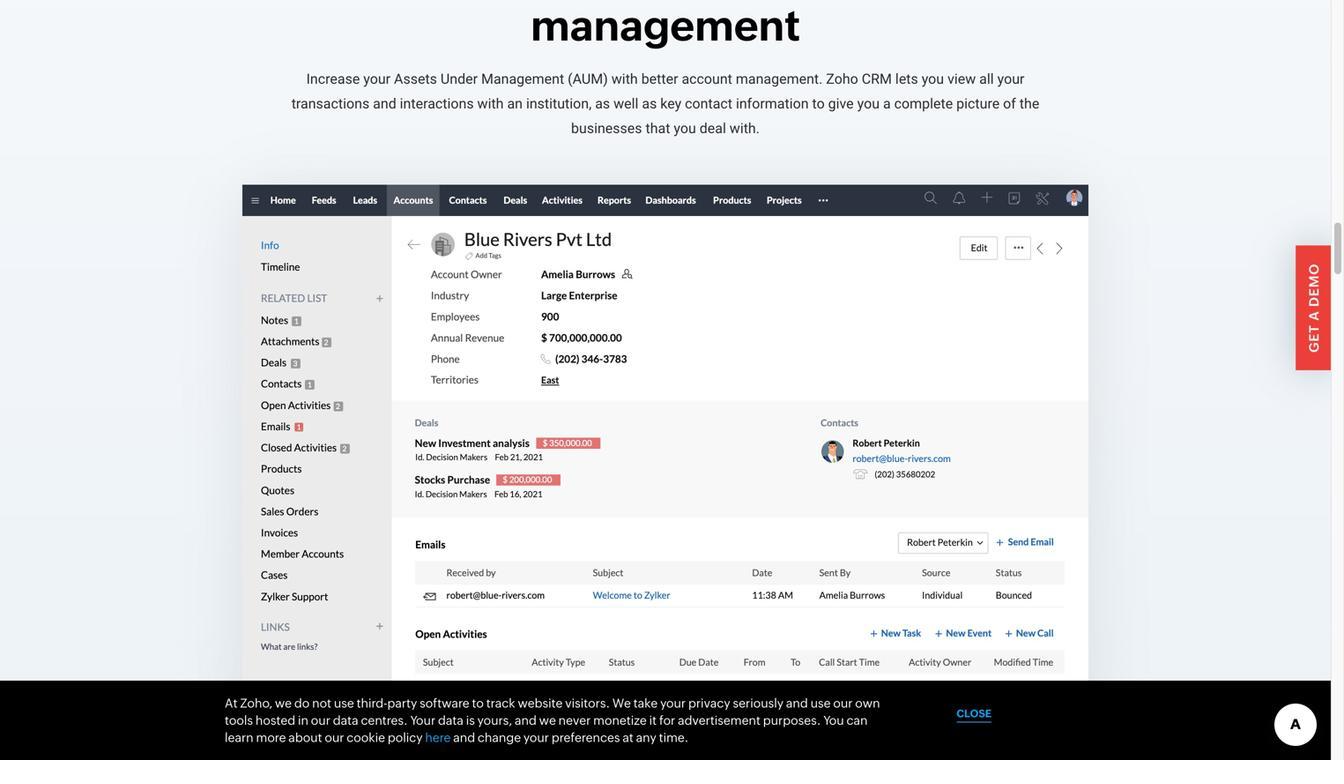 Task type: locate. For each thing, give the bounding box(es) containing it.
with left an
[[478, 95, 504, 112]]

here and change your preferences at any time.
[[425, 731, 689, 745]]

hosted
[[256, 713, 296, 727]]

1 as from the left
[[595, 95, 610, 112]]

account management for finance industry crm image
[[242, 185, 1089, 736]]

our up you
[[834, 696, 853, 710]]

1 horizontal spatial with
[[612, 71, 638, 87]]

0 vertical spatial we
[[275, 696, 292, 710]]

with.
[[730, 120, 760, 137]]

2 vertical spatial you
[[674, 120, 696, 137]]

view
[[948, 71, 976, 87]]

0 horizontal spatial you
[[674, 120, 696, 137]]

it
[[650, 713, 657, 727]]

software
[[420, 696, 470, 710]]

our
[[834, 696, 853, 710], [311, 713, 331, 727], [325, 731, 344, 745]]

preferences
[[552, 731, 620, 745]]

0 horizontal spatial we
[[275, 696, 292, 710]]

1 vertical spatial we
[[539, 713, 556, 727]]

all
[[980, 71, 994, 87]]

picture
[[957, 95, 1000, 112]]

0 horizontal spatial data
[[333, 713, 359, 727]]

you
[[922, 71, 945, 87], [858, 95, 880, 112], [674, 120, 696, 137]]

0 horizontal spatial to
[[472, 696, 484, 710]]

of
[[1004, 95, 1017, 112]]

advertisement
[[678, 713, 761, 727]]

transactions
[[292, 95, 370, 112]]

1 horizontal spatial to
[[813, 95, 825, 112]]

better up management on the left top
[[441, 0, 566, 3]]

0 vertical spatial at
[[575, 0, 615, 3]]

(aum)
[[568, 71, 608, 87]]

we left do
[[275, 696, 292, 710]]

you right lets
[[922, 71, 945, 87]]

1 vertical spatial better
[[642, 71, 679, 87]]

0 horizontal spatial account
[[682, 71, 733, 87]]

party
[[388, 696, 417, 710]]

0 vertical spatial better
[[441, 0, 566, 3]]

better up 'key'
[[642, 71, 679, 87]]

our down the not at the left
[[311, 713, 331, 727]]

1 vertical spatial to
[[472, 696, 484, 710]]

to
[[813, 95, 825, 112], [472, 696, 484, 710]]

2 horizontal spatial you
[[922, 71, 945, 87]]

with up "well"
[[612, 71, 638, 87]]

1 vertical spatial with
[[478, 95, 504, 112]]

give
[[829, 95, 854, 112]]

management
[[531, 1, 801, 50]]

you left a
[[858, 95, 880, 112]]

never
[[559, 713, 591, 727]]

and down website
[[515, 713, 537, 727]]

and down assets
[[373, 95, 397, 112]]

here link
[[425, 731, 451, 745]]

to inside at zoho, we do not use third-party software to track website visitors. we take your privacy seriously and use our own tools hosted in our data centres. your data is yours, and we never monetize it for advertisement purposes. you can learn more about our cookie policy
[[472, 696, 484, 710]]

0 vertical spatial account
[[807, 0, 972, 3]]

seriously
[[733, 696, 784, 710]]

2 use from the left
[[811, 696, 831, 710]]

data
[[333, 713, 359, 727], [438, 713, 464, 727]]

monetize
[[594, 713, 647, 727]]

information
[[736, 95, 809, 112]]

you right the that in the left top of the page
[[674, 120, 696, 137]]

1 horizontal spatial you
[[858, 95, 880, 112]]

in
[[298, 713, 309, 727]]

at left any
[[623, 731, 634, 745]]

assets
[[394, 71, 437, 87]]

change
[[478, 731, 521, 745]]

an
[[507, 95, 523, 112]]

lets
[[896, 71, 919, 87]]

account up crm
[[807, 0, 972, 3]]

1 horizontal spatial better
[[642, 71, 679, 87]]

your up the for on the bottom
[[661, 696, 686, 710]]

as left 'key'
[[642, 95, 657, 112]]

under
[[441, 71, 478, 87]]

as
[[595, 95, 610, 112], [642, 95, 657, 112]]

use right the not at the left
[[334, 696, 354, 710]]

0 vertical spatial with
[[612, 71, 638, 87]]

account
[[807, 0, 972, 3], [682, 71, 733, 87]]

we down website
[[539, 713, 556, 727]]

your
[[364, 71, 391, 87], [998, 71, 1025, 87], [661, 696, 686, 710], [524, 731, 549, 745]]

and down is
[[453, 731, 475, 745]]

at up "(aum)"
[[575, 0, 615, 3]]

0 horizontal spatial as
[[595, 95, 610, 112]]

1 horizontal spatial at
[[623, 731, 634, 745]]

1 horizontal spatial as
[[642, 95, 657, 112]]

you
[[824, 713, 844, 727]]

and
[[373, 95, 397, 112], [786, 696, 808, 710], [515, 713, 537, 727], [453, 731, 475, 745]]

1 vertical spatial you
[[858, 95, 880, 112]]

data up cookie
[[333, 713, 359, 727]]

0 horizontal spatial use
[[334, 696, 354, 710]]

account up contact
[[682, 71, 733, 87]]

use up you
[[811, 696, 831, 710]]

with
[[612, 71, 638, 87], [478, 95, 504, 112]]

a
[[1307, 310, 1323, 321]]

we
[[275, 696, 292, 710], [539, 713, 556, 727]]

privacy
[[689, 696, 731, 710]]

0 vertical spatial to
[[813, 95, 825, 112]]

financial
[[624, 0, 798, 3]]

0 vertical spatial you
[[922, 71, 945, 87]]

a
[[884, 95, 891, 112]]

our right about
[[325, 731, 344, 745]]

1 horizontal spatial use
[[811, 696, 831, 710]]

1 vertical spatial at
[[623, 731, 634, 745]]

your right all
[[998, 71, 1025, 87]]

is
[[466, 713, 475, 727]]

account inside the get better at financial account management
[[807, 0, 972, 3]]

to left give
[[813, 95, 825, 112]]

cookie
[[347, 731, 385, 745]]

at
[[225, 696, 238, 710]]

key
[[661, 95, 682, 112]]

well
[[614, 95, 639, 112]]

1 vertical spatial account
[[682, 71, 733, 87]]

0 horizontal spatial at
[[575, 0, 615, 3]]

and up purposes.
[[786, 696, 808, 710]]

at
[[575, 0, 615, 3], [623, 731, 634, 745]]

centres.
[[361, 713, 408, 727]]

1 horizontal spatial account
[[807, 0, 972, 3]]

use
[[334, 696, 354, 710], [811, 696, 831, 710]]

get
[[1307, 324, 1323, 352]]

0 horizontal spatial better
[[441, 0, 566, 3]]

the
[[1020, 95, 1040, 112]]

time.
[[659, 731, 689, 745]]

better
[[441, 0, 566, 3], [642, 71, 679, 87]]

2 data from the left
[[438, 713, 464, 727]]

to up is
[[472, 696, 484, 710]]

purposes.
[[763, 713, 821, 727]]

as left "well"
[[595, 95, 610, 112]]

1 horizontal spatial data
[[438, 713, 464, 727]]

data down software on the bottom left of page
[[438, 713, 464, 727]]



Task type: vqa. For each thing, say whether or not it's contained in the screenshot.
first as from the right
yes



Task type: describe. For each thing, give the bounding box(es) containing it.
can
[[847, 713, 868, 727]]

do
[[294, 696, 310, 710]]

at inside the get better at financial account management
[[575, 0, 615, 3]]

1 data from the left
[[333, 713, 359, 727]]

any
[[636, 731, 657, 745]]

take
[[634, 696, 658, 710]]

2 as from the left
[[642, 95, 657, 112]]

get better at financial account management
[[359, 0, 972, 50]]

your left assets
[[364, 71, 391, 87]]

your down website
[[524, 731, 549, 745]]

at zoho, we do not use third-party software to track website visitors. we take your privacy seriously and use our own tools hosted in our data centres. your data is yours, and we never monetize it for advertisement purposes. you can learn more about our cookie policy
[[225, 696, 881, 745]]

and inside increase your assets under management (aum) with better account management. zoho crm lets you view all your transactions and interactions with an institution, as well as key contact information to give you a complete picture of the businesses that you deal with.
[[373, 95, 397, 112]]

1 horizontal spatial we
[[539, 713, 556, 727]]

visitors.
[[565, 696, 610, 710]]

zoho
[[827, 71, 859, 87]]

we
[[613, 696, 631, 710]]

get
[[359, 0, 432, 3]]

to inside increase your assets under management (aum) with better account management. zoho crm lets you view all your transactions and interactions with an institution, as well as key contact information to give you a complete picture of the businesses that you deal with.
[[813, 95, 825, 112]]

policy
[[388, 731, 423, 745]]

crm
[[862, 71, 892, 87]]

tools
[[225, 713, 253, 727]]

learn
[[225, 731, 254, 745]]

yours,
[[478, 713, 512, 727]]

get a demo link
[[1297, 245, 1334, 370]]

here
[[425, 731, 451, 745]]

better inside the get better at financial account management
[[441, 0, 566, 3]]

1 vertical spatial our
[[311, 713, 331, 727]]

close
[[957, 707, 992, 719]]

management.
[[736, 71, 823, 87]]

increase your assets under management (aum) with better account management. zoho crm lets you view all your transactions and interactions with an institution, as well as key contact information to give you a complete picture of the businesses that you deal with.
[[292, 71, 1040, 137]]

deal
[[700, 120, 726, 137]]

management
[[481, 71, 565, 87]]

track
[[486, 696, 516, 710]]

more
[[256, 731, 286, 745]]

0 vertical spatial our
[[834, 696, 853, 710]]

for
[[660, 713, 676, 727]]

institution,
[[526, 95, 592, 112]]

get a demo
[[1307, 263, 1323, 352]]

website
[[518, 696, 563, 710]]

your inside at zoho, we do not use third-party software to track website visitors. we take your privacy seriously and use our own tools hosted in our data centres. your data is yours, and we never monetize it for advertisement purposes. you can learn more about our cookie policy
[[661, 696, 686, 710]]

2 vertical spatial our
[[325, 731, 344, 745]]

about
[[289, 731, 322, 745]]

complete
[[895, 95, 953, 112]]

1 use from the left
[[334, 696, 354, 710]]

interactions
[[400, 95, 474, 112]]

increase
[[306, 71, 360, 87]]

own
[[856, 696, 881, 710]]

0 horizontal spatial with
[[478, 95, 504, 112]]

third-
[[357, 696, 388, 710]]

account inside increase your assets under management (aum) with better account management. zoho crm lets you view all your transactions and interactions with an institution, as well as key contact information to give you a complete picture of the businesses that you deal with.
[[682, 71, 733, 87]]

contact
[[685, 95, 733, 112]]

zoho,
[[240, 696, 273, 710]]

not
[[312, 696, 332, 710]]

that
[[646, 120, 671, 137]]

demo
[[1307, 263, 1323, 307]]

businesses
[[571, 120, 642, 137]]

better inside increase your assets under management (aum) with better account management. zoho crm lets you view all your transactions and interactions with an institution, as well as key contact information to give you a complete picture of the businesses that you deal with.
[[642, 71, 679, 87]]

your
[[410, 713, 436, 727]]



